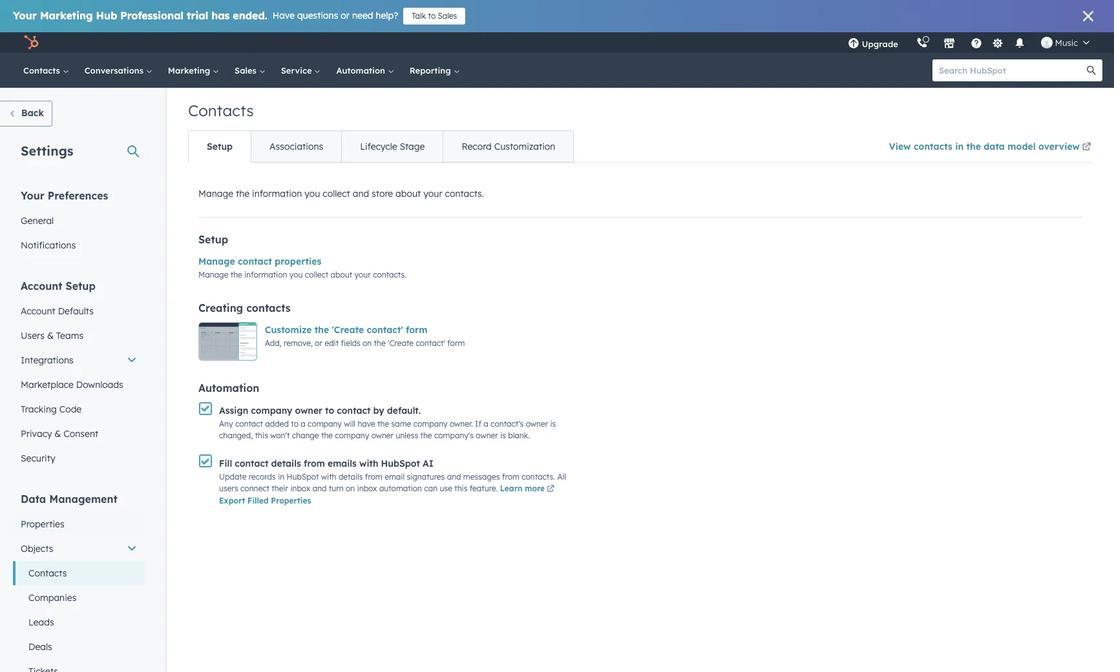 Task type: describe. For each thing, give the bounding box(es) containing it.
1 horizontal spatial to
[[325, 406, 334, 417]]

hubspot link
[[16, 35, 48, 50]]

teams
[[56, 330, 83, 342]]

0 vertical spatial contacts
[[23, 65, 63, 76]]

default.
[[387, 406, 421, 417]]

lifecycle stage link
[[341, 131, 443, 162]]

0 vertical spatial with
[[359, 458, 378, 470]]

ai
[[423, 458, 434, 470]]

manage contact properties manage the information you collect about your contacts.
[[198, 256, 407, 280]]

properties inside "link"
[[21, 519, 64, 531]]

customization
[[494, 141, 556, 153]]

1 vertical spatial contact'
[[416, 339, 445, 348]]

tracking
[[21, 404, 57, 416]]

sales link
[[227, 53, 273, 88]]

integrations button
[[13, 348, 145, 373]]

0 vertical spatial form
[[406, 325, 428, 336]]

calling icon image
[[917, 37, 928, 49]]

marketing link
[[160, 53, 227, 88]]

marketplaces button
[[936, 32, 963, 53]]

settings
[[21, 143, 73, 159]]

manage contact properties link
[[198, 256, 322, 268]]

conversations
[[85, 65, 146, 76]]

0 vertical spatial hubspot
[[381, 458, 420, 470]]

professional
[[120, 9, 184, 22]]

2 vertical spatial to
[[291, 420, 299, 429]]

& for privacy
[[55, 429, 61, 440]]

hubspot image
[[23, 35, 39, 50]]

1 vertical spatial marketing
[[168, 65, 213, 76]]

your for your marketing hub professional trial has ended. have questions or need help?
[[13, 9, 37, 22]]

menu containing music
[[839, 32, 1099, 53]]

search image
[[1087, 66, 1096, 75]]

any
[[219, 420, 233, 429]]

the down setup link
[[236, 188, 250, 200]]

signatures
[[407, 472, 445, 482]]

leads link
[[13, 611, 145, 635]]

companies link
[[13, 586, 145, 611]]

0 horizontal spatial contact'
[[367, 325, 403, 336]]

conversations link
[[77, 53, 160, 88]]

all
[[557, 472, 566, 482]]

company down will
[[335, 431, 369, 441]]

tracking code link
[[13, 398, 145, 422]]

lifecycle stage
[[360, 141, 425, 153]]

reporting link
[[402, 53, 468, 88]]

1 inbox from the left
[[290, 484, 311, 494]]

same
[[391, 420, 411, 429]]

companies
[[28, 593, 77, 604]]

1 vertical spatial form
[[448, 339, 465, 348]]

reporting
[[410, 65, 453, 76]]

1 vertical spatial 'create
[[388, 339, 414, 348]]

owner up blank.
[[526, 420, 548, 429]]

account defaults link
[[13, 299, 145, 324]]

owner up change
[[295, 406, 323, 417]]

export filled properties
[[219, 496, 311, 506]]

contacts. inside update records in hubspot with details from email signatures and messages from contacts. all users connect their inbox and turn on inbox automation can use this feature.
[[522, 472, 555, 482]]

assign company owner to contact by default. any contact added to a company will have the same company owner. if a contact's owner is changed, this won't change the company owner unless the company's owner is blank.
[[219, 406, 556, 441]]

account setup element
[[13, 279, 145, 471]]

assign
[[219, 406, 248, 417]]

view
[[889, 141, 911, 153]]

0 vertical spatial contacts.
[[445, 188, 484, 200]]

associations
[[270, 141, 323, 153]]

help image
[[971, 38, 982, 50]]

your preferences
[[21, 189, 108, 202]]

0 horizontal spatial is
[[500, 431, 506, 441]]

talk
[[412, 11, 426, 21]]

learn
[[500, 484, 523, 494]]

contact up "changed,"
[[235, 420, 263, 429]]

contact's
[[491, 420, 524, 429]]

link opens in a new window image for view contacts in the data model overview
[[1082, 143, 1091, 153]]

1 vertical spatial automation
[[198, 382, 259, 395]]

code
[[59, 404, 82, 416]]

added
[[265, 420, 289, 429]]

information inside manage contact properties manage the information you collect about your contacts.
[[244, 270, 287, 280]]

or inside customize the 'create contact' form add, remove, or edit fields on the 'create contact' form
[[315, 339, 323, 348]]

settings link
[[990, 36, 1006, 49]]

search button
[[1081, 59, 1103, 81]]

hubspot inside update records in hubspot with details from email signatures and messages from contacts. all users connect their inbox and turn on inbox automation can use this feature.
[[287, 472, 319, 482]]

0 vertical spatial marketing
[[40, 9, 93, 22]]

sales inside button
[[438, 11, 457, 21]]

deals link
[[13, 635, 145, 660]]

will
[[344, 420, 356, 429]]

0 vertical spatial information
[[252, 188, 302, 200]]

deals
[[28, 642, 52, 654]]

update
[[219, 472, 247, 482]]

help button
[[966, 32, 988, 53]]

in for hubspot
[[278, 472, 285, 482]]

the down by
[[378, 420, 389, 429]]

1 vertical spatial contacts link
[[13, 562, 145, 586]]

downloads
[[76, 379, 123, 391]]

0 horizontal spatial from
[[304, 458, 325, 470]]

details inside update records in hubspot with details from email signatures and messages from contacts. all users connect their inbox and turn on inbox automation can use this feature.
[[339, 472, 363, 482]]

0 vertical spatial is
[[550, 420, 556, 429]]

marketplace
[[21, 379, 74, 391]]

owner.
[[450, 420, 473, 429]]

talk to sales
[[412, 11, 457, 21]]

company up the added
[[251, 406, 292, 417]]

can
[[424, 484, 438, 494]]

1 horizontal spatial from
[[365, 472, 383, 482]]

privacy & consent
[[21, 429, 98, 440]]

setup inside 'element'
[[66, 280, 96, 293]]

in for the
[[956, 141, 964, 153]]

1 vertical spatial and
[[447, 472, 461, 482]]

email
[[385, 472, 405, 482]]

marketplace downloads link
[[13, 373, 145, 398]]

back
[[21, 107, 44, 119]]

about inside manage contact properties manage the information you collect about your contacts.
[[331, 270, 352, 280]]

ended.
[[233, 9, 267, 22]]

consent
[[64, 429, 98, 440]]

hub
[[96, 9, 117, 22]]

update records in hubspot with details from email signatures and messages from contacts. all users connect their inbox and turn on inbox automation can use this feature.
[[219, 472, 566, 494]]

contact up will
[[337, 406, 371, 417]]

objects button
[[13, 537, 145, 562]]

the right fields
[[374, 339, 386, 348]]

add,
[[265, 339, 282, 348]]

2 inbox from the left
[[357, 484, 377, 494]]

objects
[[21, 544, 53, 555]]

customize
[[265, 325, 312, 336]]

privacy
[[21, 429, 52, 440]]

0 vertical spatial collect
[[323, 188, 350, 200]]

unless
[[396, 431, 418, 441]]

1 horizontal spatial and
[[353, 188, 369, 200]]

security link
[[13, 447, 145, 471]]

contact inside manage contact properties manage the information you collect about your contacts.
[[238, 256, 272, 268]]

account for account setup
[[21, 280, 62, 293]]

setup link
[[189, 131, 251, 162]]

defaults
[[58, 306, 94, 317]]

company up change
[[308, 420, 342, 429]]

have
[[273, 10, 295, 21]]

data
[[984, 141, 1005, 153]]

stage
[[400, 141, 425, 153]]

close image
[[1083, 11, 1094, 21]]

store
[[372, 188, 393, 200]]

you inside manage contact properties manage the information you collect about your contacts.
[[289, 270, 303, 280]]

or inside your marketing hub professional trial has ended. have questions or need help?
[[341, 10, 350, 21]]

fill
[[219, 458, 232, 470]]

emails
[[328, 458, 357, 470]]

account for account defaults
[[21, 306, 55, 317]]



Task type: vqa. For each thing, say whether or not it's contained in the screenshot.
Press to sort. image
no



Task type: locate. For each thing, give the bounding box(es) containing it.
this inside update records in hubspot with details from email signatures and messages from contacts. all users connect their inbox and turn on inbox automation can use this feature.
[[455, 484, 468, 494]]

0 vertical spatial you
[[305, 188, 320, 200]]

upgrade image
[[848, 38, 860, 50]]

0 vertical spatial sales
[[438, 11, 457, 21]]

1 vertical spatial your
[[21, 189, 44, 202]]

manage for manage contact properties manage the information you collect about your contacts.
[[198, 256, 235, 268]]

0 vertical spatial details
[[271, 458, 301, 470]]

view contacts in the data model overview
[[889, 141, 1080, 153]]

contacts down hubspot "link"
[[23, 65, 63, 76]]

1 horizontal spatial marketing
[[168, 65, 213, 76]]

about right store
[[396, 188, 421, 200]]

0 vertical spatial account
[[21, 280, 62, 293]]

3 manage from the top
[[198, 270, 228, 280]]

or left edit
[[315, 339, 323, 348]]

change
[[292, 431, 319, 441]]

form
[[406, 325, 428, 336], [448, 339, 465, 348]]

0 vertical spatial contacts
[[914, 141, 953, 153]]

inbox
[[290, 484, 311, 494], [357, 484, 377, 494]]

lifecycle
[[360, 141, 397, 153]]

1 vertical spatial properties
[[21, 519, 64, 531]]

blank.
[[508, 431, 530, 441]]

turn
[[329, 484, 344, 494]]

you down associations
[[305, 188, 320, 200]]

on
[[363, 339, 372, 348], [346, 484, 355, 494]]

navigation
[[188, 131, 574, 163]]

is down contact's
[[500, 431, 506, 441]]

contacts for creating
[[246, 302, 291, 315]]

to up change
[[291, 420, 299, 429]]

owner
[[295, 406, 323, 417], [526, 420, 548, 429], [371, 431, 394, 441], [476, 431, 498, 441]]

your preferences element
[[13, 189, 145, 258]]

leads
[[28, 617, 54, 629]]

1 vertical spatial with
[[321, 472, 336, 482]]

tracking code
[[21, 404, 82, 416]]

0 horizontal spatial to
[[291, 420, 299, 429]]

navigation containing setup
[[188, 131, 574, 163]]

1 horizontal spatial in
[[956, 141, 964, 153]]

2 vertical spatial manage
[[198, 270, 228, 280]]

contacts link down hubspot "link"
[[16, 53, 77, 88]]

link opens in a new window image inside view contacts in the data model overview link
[[1082, 143, 1091, 153]]

account
[[21, 280, 62, 293], [21, 306, 55, 317]]

marketing left hub
[[40, 9, 93, 22]]

sales
[[438, 11, 457, 21], [235, 65, 259, 76]]

export
[[219, 496, 245, 506]]

0 vertical spatial automation
[[336, 65, 388, 76]]

the inside manage contact properties manage the information you collect about your contacts.
[[231, 270, 242, 280]]

contacts link up companies
[[13, 562, 145, 586]]

model
[[1008, 141, 1036, 153]]

0 horizontal spatial with
[[321, 472, 336, 482]]

notifications image
[[1014, 38, 1026, 50]]

0 horizontal spatial inbox
[[290, 484, 311, 494]]

manage the information you collect and store about your contacts.
[[198, 188, 484, 200]]

record customization link
[[443, 131, 574, 162]]

1 vertical spatial to
[[325, 406, 334, 417]]

automation up assign
[[198, 382, 259, 395]]

0 vertical spatial and
[[353, 188, 369, 200]]

2 manage from the top
[[198, 256, 235, 268]]

users & teams link
[[13, 324, 145, 348]]

the inside view contacts in the data model overview link
[[967, 141, 981, 153]]

0 horizontal spatial in
[[278, 472, 285, 482]]

to
[[428, 11, 436, 21], [325, 406, 334, 417], [291, 420, 299, 429]]

1 account from the top
[[21, 280, 62, 293]]

setup
[[207, 141, 233, 153], [198, 233, 228, 246], [66, 280, 96, 293]]

'create right fields
[[388, 339, 414, 348]]

to inside button
[[428, 11, 436, 21]]

automation down need
[[336, 65, 388, 76]]

your right store
[[424, 188, 443, 200]]

by
[[373, 406, 384, 417]]

properties down their
[[271, 496, 311, 506]]

properties inside button
[[271, 496, 311, 506]]

this inside the assign company owner to contact by default. any contact added to a company will have the same company owner. if a contact's owner is changed, this won't change the company owner unless the company's owner is blank.
[[255, 431, 268, 441]]

a up change
[[301, 420, 306, 429]]

notifications link
[[13, 233, 145, 258]]

account up account defaults
[[21, 280, 62, 293]]

inbox right their
[[290, 484, 311, 494]]

the up edit
[[315, 325, 329, 336]]

or left need
[[341, 10, 350, 21]]

0 horizontal spatial automation
[[198, 382, 259, 395]]

0 horizontal spatial this
[[255, 431, 268, 441]]

account up users
[[21, 306, 55, 317]]

menu
[[839, 32, 1099, 53]]

this left won't
[[255, 431, 268, 441]]

export filled properties button
[[219, 496, 311, 507]]

learn more link
[[500, 484, 557, 496]]

1 horizontal spatial hubspot
[[381, 458, 420, 470]]

2 horizontal spatial to
[[428, 11, 436, 21]]

help?
[[376, 10, 398, 21]]

upgrade
[[862, 39, 898, 49]]

in left data
[[956, 141, 964, 153]]

with down 'fill contact details from emails with hubspot ai'
[[321, 472, 336, 482]]

service link
[[273, 53, 329, 88]]

link opens in a new window image
[[1082, 140, 1091, 156]]

contact up records
[[235, 458, 269, 470]]

0 vertical spatial manage
[[198, 188, 233, 200]]

account setup
[[21, 280, 96, 293]]

from left the emails
[[304, 458, 325, 470]]

preferences
[[48, 189, 108, 202]]

company's
[[434, 431, 474, 441]]

1 vertical spatial setup
[[198, 233, 228, 246]]

data
[[21, 493, 46, 506]]

1 vertical spatial hubspot
[[287, 472, 319, 482]]

this for contact
[[255, 431, 268, 441]]

in inside update records in hubspot with details from email signatures and messages from contacts. all users connect their inbox and turn on inbox automation can use this feature.
[[278, 472, 285, 482]]

this for with
[[455, 484, 468, 494]]

1 vertical spatial contacts
[[188, 101, 254, 120]]

contact left properties
[[238, 256, 272, 268]]

contacts up setup link
[[188, 101, 254, 120]]

2 horizontal spatial and
[[447, 472, 461, 482]]

hubspot up their
[[287, 472, 319, 482]]

1 horizontal spatial &
[[55, 429, 61, 440]]

sales left service
[[235, 65, 259, 76]]

your up general at the top left of page
[[21, 189, 44, 202]]

notifications
[[21, 240, 76, 251]]

with right the emails
[[359, 458, 378, 470]]

in up their
[[278, 472, 285, 482]]

marketing down trial
[[168, 65, 213, 76]]

0 horizontal spatial properties
[[21, 519, 64, 531]]

back link
[[0, 101, 52, 127]]

edit
[[325, 339, 339, 348]]

settings image
[[992, 38, 1004, 49]]

from up learn in the bottom of the page
[[502, 472, 520, 482]]

contacts up companies
[[28, 568, 67, 580]]

properties link
[[13, 513, 145, 537]]

information down associations link
[[252, 188, 302, 200]]

contacts link
[[16, 53, 77, 88], [13, 562, 145, 586]]

0 vertical spatial contact'
[[367, 325, 403, 336]]

contacts. inside manage contact properties manage the information you collect about your contacts.
[[373, 270, 407, 280]]

1 horizontal spatial automation
[[336, 65, 388, 76]]

0 horizontal spatial marketing
[[40, 9, 93, 22]]

to left by
[[325, 406, 334, 417]]

use
[[440, 484, 452, 494]]

information down 'manage contact properties' link
[[244, 270, 287, 280]]

1 vertical spatial contacts
[[246, 302, 291, 315]]

their
[[272, 484, 288, 494]]

1 horizontal spatial you
[[305, 188, 320, 200]]

messages
[[463, 472, 500, 482]]

your inside manage contact properties manage the information you collect about your contacts.
[[355, 270, 371, 280]]

1 horizontal spatial contacts
[[914, 141, 953, 153]]

service
[[281, 65, 314, 76]]

1 vertical spatial on
[[346, 484, 355, 494]]

company
[[251, 406, 292, 417], [308, 420, 342, 429], [414, 420, 448, 429], [335, 431, 369, 441]]

1 vertical spatial information
[[244, 270, 287, 280]]

a right if
[[484, 420, 489, 429]]

& right privacy
[[55, 429, 61, 440]]

2 horizontal spatial from
[[502, 472, 520, 482]]

calling icon button
[[911, 34, 933, 51]]

and left turn
[[313, 484, 327, 494]]

data management
[[21, 493, 117, 506]]

properties up objects
[[21, 519, 64, 531]]

0 vertical spatial &
[[47, 330, 54, 342]]

automation link
[[329, 53, 402, 88]]

with inside update records in hubspot with details from email signatures and messages from contacts. all users connect their inbox and turn on inbox automation can use this feature.
[[321, 472, 336, 482]]

1 horizontal spatial sales
[[438, 11, 457, 21]]

filled
[[248, 496, 269, 506]]

0 vertical spatial setup
[[207, 141, 233, 153]]

the right change
[[321, 431, 333, 441]]

collect inside manage contact properties manage the information you collect about your contacts.
[[305, 270, 329, 280]]

contacts for view
[[914, 141, 953, 153]]

fields
[[341, 339, 361, 348]]

record
[[462, 141, 492, 153]]

'create up fields
[[332, 325, 364, 336]]

with
[[359, 458, 378, 470], [321, 472, 336, 482]]

1 vertical spatial you
[[289, 270, 303, 280]]

notifications button
[[1009, 32, 1031, 53]]

& right users
[[47, 330, 54, 342]]

and up use
[[447, 472, 461, 482]]

record customization
[[462, 141, 556, 153]]

collect left store
[[323, 188, 350, 200]]

0 horizontal spatial contacts
[[246, 302, 291, 315]]

0 vertical spatial to
[[428, 11, 436, 21]]

your up hubspot icon
[[13, 9, 37, 22]]

you down properties
[[289, 270, 303, 280]]

2 vertical spatial and
[[313, 484, 327, 494]]

1 horizontal spatial your
[[424, 188, 443, 200]]

is
[[550, 420, 556, 429], [500, 431, 506, 441]]

1 horizontal spatial this
[[455, 484, 468, 494]]

1 horizontal spatial properties
[[271, 496, 311, 506]]

0 horizontal spatial and
[[313, 484, 327, 494]]

owner down if
[[476, 431, 498, 441]]

have
[[358, 420, 375, 429]]

this right use
[[455, 484, 468, 494]]

learn more
[[500, 484, 545, 494]]

sales right the talk
[[438, 11, 457, 21]]

0 vertical spatial your
[[424, 188, 443, 200]]

link opens in a new window image
[[1082, 143, 1091, 153], [547, 484, 555, 496], [547, 486, 555, 494]]

1 vertical spatial contacts.
[[373, 270, 407, 280]]

hubspot
[[381, 458, 420, 470], [287, 472, 319, 482]]

0 vertical spatial this
[[255, 431, 268, 441]]

manage for manage the information you collect and store about your contacts.
[[198, 188, 233, 200]]

link opens in a new window image for learn more
[[547, 486, 555, 494]]

the down 'manage contact properties' link
[[231, 270, 242, 280]]

0 horizontal spatial a
[[301, 420, 306, 429]]

0 horizontal spatial your
[[355, 270, 371, 280]]

1 vertical spatial this
[[455, 484, 468, 494]]

0 vertical spatial about
[[396, 188, 421, 200]]

trial
[[187, 9, 208, 22]]

about
[[396, 188, 421, 200], [331, 270, 352, 280]]

1 vertical spatial &
[[55, 429, 61, 440]]

inbox right turn
[[357, 484, 377, 494]]

1 manage from the top
[[198, 188, 233, 200]]

1 horizontal spatial a
[[484, 420, 489, 429]]

owner down have
[[371, 431, 394, 441]]

1 horizontal spatial contacts.
[[445, 188, 484, 200]]

has
[[212, 9, 230, 22]]

Search HubSpot search field
[[933, 59, 1091, 81]]

2 vertical spatial contacts.
[[522, 472, 555, 482]]

your up customize the 'create contact' form "link"
[[355, 270, 371, 280]]

properties
[[271, 496, 311, 506], [21, 519, 64, 531]]

1 vertical spatial account
[[21, 306, 55, 317]]

0 horizontal spatial 'create
[[332, 325, 364, 336]]

your for your preferences
[[21, 189, 44, 202]]

0 vertical spatial on
[[363, 339, 372, 348]]

marketplaces image
[[944, 38, 955, 50]]

the left data
[[967, 141, 981, 153]]

2 horizontal spatial contacts.
[[522, 472, 555, 482]]

contacts up customize
[[246, 302, 291, 315]]

on right fields
[[363, 339, 372, 348]]

on inside update records in hubspot with details from email signatures and messages from contacts. all users connect their inbox and turn on inbox automation can use this feature.
[[346, 484, 355, 494]]

hubspot up the email
[[381, 458, 420, 470]]

to right the talk
[[428, 11, 436, 21]]

creating contacts
[[198, 302, 291, 315]]

management
[[49, 493, 117, 506]]

on right turn
[[346, 484, 355, 494]]

data management element
[[13, 493, 145, 673]]

automation
[[379, 484, 422, 494]]

is right contact's
[[550, 420, 556, 429]]

& for users
[[47, 330, 54, 342]]

contacts
[[914, 141, 953, 153], [246, 302, 291, 315]]

0 vertical spatial 'create
[[332, 325, 364, 336]]

2 vertical spatial setup
[[66, 280, 96, 293]]

security
[[21, 453, 55, 465]]

details down the emails
[[339, 472, 363, 482]]

1 vertical spatial your
[[355, 270, 371, 280]]

more
[[525, 484, 545, 494]]

0 horizontal spatial sales
[[235, 65, 259, 76]]

about up customize the 'create contact' form "link"
[[331, 270, 352, 280]]

2 account from the top
[[21, 306, 55, 317]]

company up company's
[[414, 420, 448, 429]]

need
[[352, 10, 373, 21]]

1 horizontal spatial about
[[396, 188, 421, 200]]

manage
[[198, 188, 233, 200], [198, 256, 235, 268], [198, 270, 228, 280]]

customize the 'create contact' form add, remove, or edit fields on the 'create contact' form
[[265, 325, 465, 348]]

talk to sales button
[[404, 8, 466, 25]]

customize the 'create contact' form link
[[265, 325, 428, 336]]

1 horizontal spatial or
[[341, 10, 350, 21]]

on inside customize the 'create contact' form add, remove, or edit fields on the 'create contact' form
[[363, 339, 372, 348]]

privacy & consent link
[[13, 422, 145, 447]]

contacts right view
[[914, 141, 953, 153]]

greg robinson image
[[1041, 37, 1053, 48]]

1 vertical spatial details
[[339, 472, 363, 482]]

0 horizontal spatial details
[[271, 458, 301, 470]]

0 vertical spatial in
[[956, 141, 964, 153]]

0 vertical spatial your
[[13, 9, 37, 22]]

collect down properties
[[305, 270, 329, 280]]

0 vertical spatial contacts link
[[16, 53, 77, 88]]

link opens in a new window image inside learn more link
[[547, 486, 555, 494]]

contact'
[[367, 325, 403, 336], [416, 339, 445, 348]]

general
[[21, 215, 54, 227]]

1 vertical spatial manage
[[198, 256, 235, 268]]

connect
[[241, 484, 270, 494]]

integrations
[[21, 355, 74, 367]]

menu item
[[907, 32, 910, 53]]

music button
[[1034, 32, 1098, 53]]

the right unless
[[421, 431, 432, 441]]

changed,
[[219, 431, 253, 441]]

0 horizontal spatial you
[[289, 270, 303, 280]]

1 horizontal spatial on
[[363, 339, 372, 348]]

in
[[956, 141, 964, 153], [278, 472, 285, 482]]

details up their
[[271, 458, 301, 470]]

and
[[353, 188, 369, 200], [447, 472, 461, 482], [313, 484, 327, 494]]

1 vertical spatial collect
[[305, 270, 329, 280]]

1 a from the left
[[301, 420, 306, 429]]

1 horizontal spatial inbox
[[357, 484, 377, 494]]

contacts inside data management element
[[28, 568, 67, 580]]

2 a from the left
[[484, 420, 489, 429]]

1 horizontal spatial 'create
[[388, 339, 414, 348]]

1 vertical spatial sales
[[235, 65, 259, 76]]

from left the email
[[365, 472, 383, 482]]

and left store
[[353, 188, 369, 200]]

1 vertical spatial is
[[500, 431, 506, 441]]

records
[[249, 472, 276, 482]]



